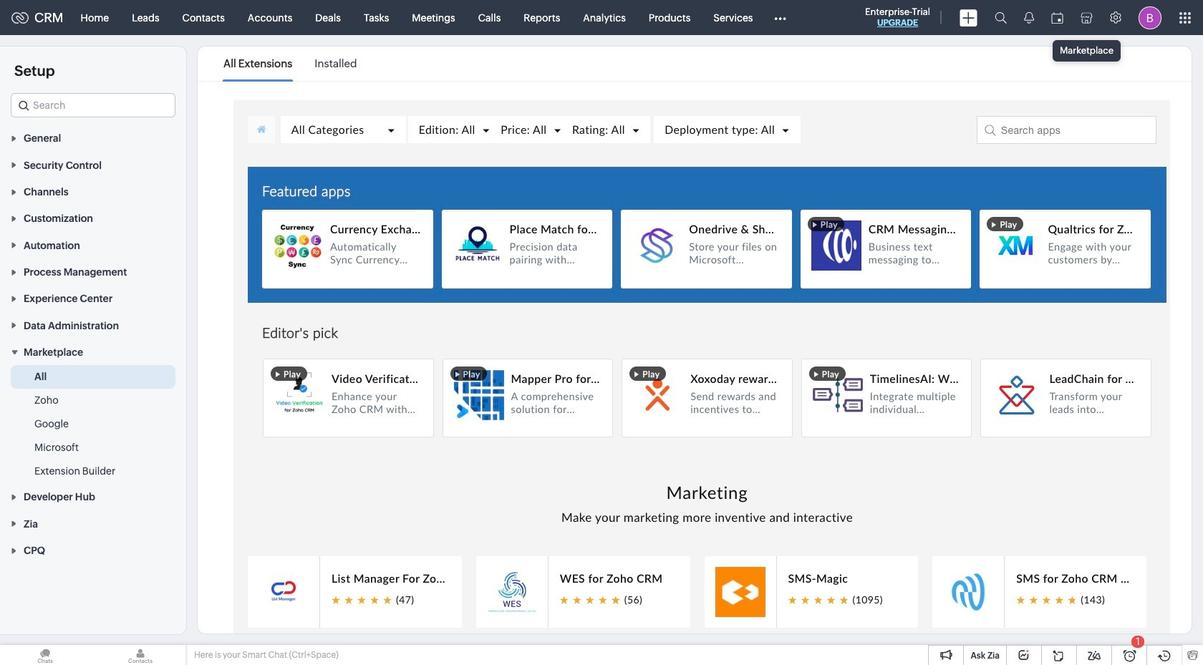 Task type: locate. For each thing, give the bounding box(es) containing it.
signals image
[[1025, 11, 1035, 24]]

profile element
[[1131, 0, 1171, 35]]

create menu element
[[952, 0, 987, 35]]

region
[[0, 365, 186, 484]]

signals element
[[1016, 0, 1043, 35]]

logo image
[[11, 12, 29, 23]]

calendar image
[[1052, 12, 1064, 23]]

None field
[[11, 93, 176, 118]]



Task type: describe. For each thing, give the bounding box(es) containing it.
chats image
[[0, 646, 90, 666]]

search element
[[987, 0, 1016, 35]]

contacts image
[[95, 646, 186, 666]]

Other Modules field
[[765, 6, 796, 29]]

Search text field
[[11, 94, 175, 117]]

profile image
[[1139, 6, 1162, 29]]

create menu image
[[960, 9, 978, 26]]

search image
[[995, 11, 1007, 24]]



Task type: vqa. For each thing, say whether or not it's contained in the screenshot.
Calendar icon
yes



